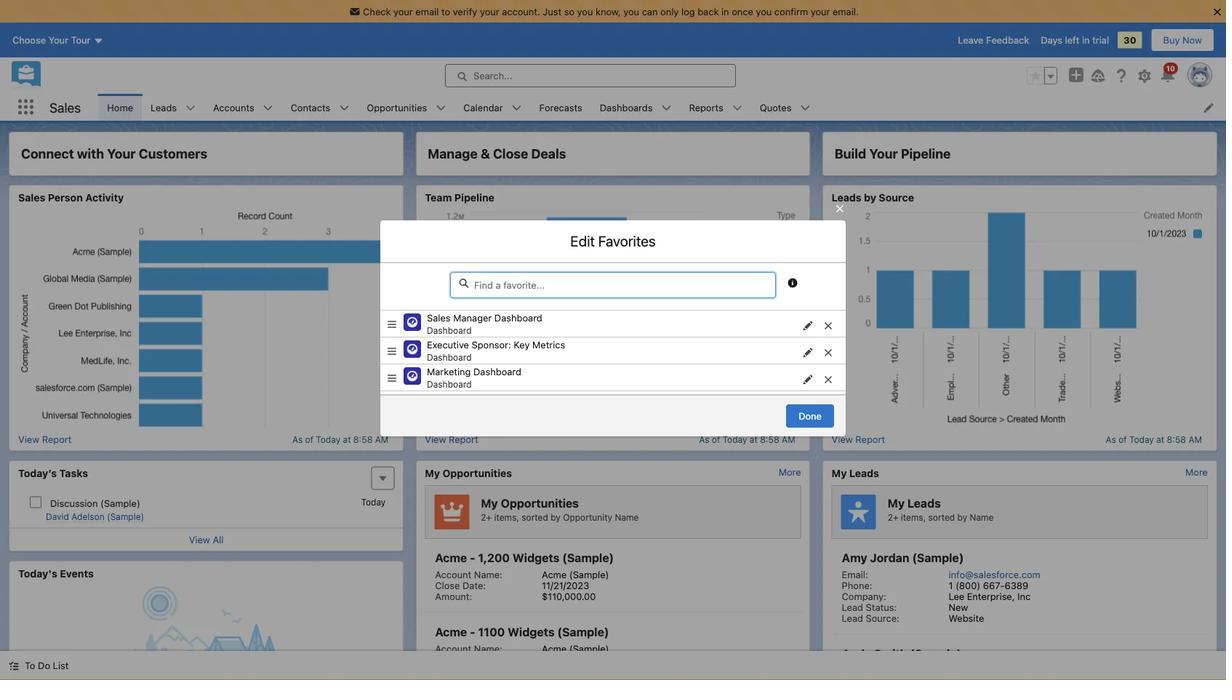 Task type: locate. For each thing, give the bounding box(es) containing it.
0 horizontal spatial your
[[393, 6, 413, 17]]

customers
[[139, 146, 207, 161]]

1100
[[478, 625, 505, 639]]

1 at from the left
[[343, 434, 351, 444]]

2 account name: from the top
[[435, 643, 503, 654]]

0 horizontal spatial by
[[551, 512, 561, 522]]

info@salesforce.com link for andy smith (sample)
[[949, 665, 1041, 676]]

1 name from the left
[[615, 512, 639, 522]]

0 horizontal spatial as
[[292, 434, 303, 444]]

your
[[107, 146, 136, 161], [869, 146, 898, 161]]

1 name: from the top
[[474, 569, 503, 580]]

view report for deals
[[425, 434, 478, 445]]

you right once
[[756, 6, 772, 17]]

2+ for your
[[888, 512, 899, 522]]

1 horizontal spatial you
[[623, 6, 639, 17]]

1 horizontal spatial by
[[864, 192, 876, 204]]

sales up the connect
[[49, 99, 81, 115]]

2 horizontal spatial you
[[756, 6, 772, 17]]

widgets up 11/21/2023
[[513, 551, 560, 565]]

3 at from the left
[[1157, 434, 1165, 444]]

by up (800)
[[957, 512, 967, 522]]

of for deals
[[712, 434, 720, 444]]

check
[[363, 6, 391, 17]]

account name:
[[435, 569, 503, 580], [435, 643, 503, 654]]

$110,000.00
[[542, 591, 596, 601]]

3 as from the left
[[1106, 434, 1116, 444]]

by for build your pipeline
[[957, 512, 967, 522]]

sales for sales
[[49, 99, 81, 115]]

(sample) up 11/21/2023
[[562, 551, 614, 565]]

2 horizontal spatial view report
[[832, 434, 885, 445]]

discussion (sample) david adelson (sample)
[[46, 497, 144, 522]]

3 as of today at 8:​58 am from the left
[[1106, 434, 1202, 444]]

1 vertical spatial -
[[470, 625, 475, 639]]

items,
[[494, 512, 519, 522], [901, 512, 926, 522]]

(sample) up $110,000.00
[[569, 569, 609, 580]]

1 view report from the left
[[18, 434, 72, 445]]

more for build your pipeline
[[1186, 467, 1208, 477]]

my for my opportunities 2+ items, sorted by opportunity name
[[481, 496, 498, 510]]

2 at from the left
[[750, 434, 758, 444]]

favorites
[[598, 232, 656, 249]]

sales left person
[[18, 192, 45, 204]]

1 vertical spatial widgets
[[508, 625, 555, 639]]

date:
[[463, 580, 486, 591]]

0 vertical spatial account
[[435, 569, 472, 580]]

view report up my opportunities
[[425, 434, 478, 445]]

info@salesforce.com link for amy jordan (sample)
[[949, 569, 1041, 580]]

your left email.
[[811, 6, 830, 17]]

search...
[[473, 70, 512, 81]]

account name: down 1,200
[[435, 569, 503, 580]]

lead down phone:
[[842, 601, 863, 612]]

1 vertical spatial account
[[435, 643, 472, 654]]

2 horizontal spatial 8:​58
[[1167, 434, 1186, 444]]

0 vertical spatial name:
[[474, 569, 503, 580]]

at for deals
[[750, 434, 758, 444]]

report up my opportunities
[[449, 434, 478, 445]]

by left opportunity
[[551, 512, 561, 522]]

2 your from the left
[[869, 146, 898, 161]]

opportunities for my opportunities 2+ items, sorted by opportunity name
[[501, 496, 579, 510]]

1 vertical spatial acme (sample)
[[542, 643, 609, 654]]

more link
[[779, 467, 801, 477], [1186, 467, 1208, 477]]

items, up amy jordan (sample)
[[901, 512, 926, 522]]

close date:
[[435, 580, 486, 591]]

acme up $110,000.00
[[542, 569, 567, 580]]

widgets right 1100
[[508, 625, 555, 639]]

1 as from the left
[[292, 434, 303, 444]]

dashboard down executive
[[427, 352, 472, 362]]

list box containing sales manager dashboard
[[380, 310, 846, 391]]

my opportunities 2+ items, sorted by opportunity name
[[481, 496, 639, 522]]

view up today's
[[18, 434, 39, 445]]

opportunities
[[367, 102, 427, 113], [443, 467, 512, 479], [501, 496, 579, 510]]

in right left
[[1082, 35, 1090, 46]]

(sample) up the david adelson (sample) "link"
[[100, 497, 140, 508]]

2 info@salesforce.com from the top
[[949, 665, 1041, 676]]

contacts list item
[[282, 94, 358, 121]]

more link for build your pipeline
[[1186, 467, 1208, 477]]

- left 1,200
[[470, 551, 475, 565]]

1 items, from the left
[[494, 512, 519, 522]]

view report link up my opportunities
[[425, 434, 478, 445]]

(sample) down $110,000.00
[[557, 625, 609, 639]]

email: down amy
[[842, 569, 868, 580]]

sorted up amy jordan (sample)
[[928, 512, 955, 522]]

info@salesforce.com link up enterprise,
[[949, 569, 1041, 580]]

verify
[[453, 6, 477, 17]]

3 your from the left
[[811, 6, 830, 17]]

you right so
[[577, 6, 593, 17]]

report up today's tasks
[[42, 434, 72, 445]]

0 horizontal spatial report
[[42, 434, 72, 445]]

0 vertical spatial widgets
[[513, 551, 560, 565]]

view report for customers
[[18, 434, 72, 445]]

0 horizontal spatial as of today at 8:​58 am
[[292, 434, 389, 444]]

your right with on the left top of page
[[107, 146, 136, 161]]

1 horizontal spatial report
[[449, 434, 478, 445]]

1 vertical spatial account name:
[[435, 643, 503, 654]]

info@salesforce.com link down website
[[949, 665, 1041, 676]]

2 horizontal spatial sales
[[427, 312, 451, 323]]

just
[[543, 6, 562, 17]]

your right verify
[[480, 6, 499, 17]]

my for my opportunities
[[425, 467, 440, 479]]

2 horizontal spatial report
[[856, 434, 885, 445]]

reports list item
[[680, 94, 751, 121]]

2 2+ from the left
[[888, 512, 899, 522]]

2+ up jordan
[[888, 512, 899, 522]]

account name: down 1100
[[435, 643, 503, 654]]

1 acme (sample) from the top
[[542, 569, 609, 580]]

dashboard up key
[[494, 312, 542, 323]]

0 horizontal spatial close
[[435, 580, 460, 591]]

2 horizontal spatial as of today at 8:​58 am
[[1106, 434, 1202, 444]]

sales for sales person activity
[[18, 192, 45, 204]]

acme - 1,200 widgets (sample)
[[435, 551, 614, 565]]

amy jordan (sample)
[[842, 551, 964, 565]]

at
[[343, 434, 351, 444], [750, 434, 758, 444], [1157, 434, 1165, 444]]

done
[[799, 411, 822, 421]]

1 horizontal spatial 8:​58
[[760, 434, 779, 444]]

pipeline
[[901, 146, 951, 161], [454, 192, 495, 204]]

2+ inside my leads 2+ items, sorted by name
[[888, 512, 899, 522]]

1,200
[[478, 551, 510, 565]]

build
[[835, 146, 866, 161]]

2 more link from the left
[[1186, 467, 1208, 477]]

0 horizontal spatial at
[[343, 434, 351, 444]]

0 vertical spatial amount:
[[435, 591, 472, 601]]

0 horizontal spatial sales
[[18, 192, 45, 204]]

in right back
[[721, 6, 729, 17]]

1 horizontal spatial more link
[[1186, 467, 1208, 477]]

2 sorted from the left
[[928, 512, 955, 522]]

1 horizontal spatial name
[[970, 512, 994, 522]]

0 horizontal spatial your
[[107, 146, 136, 161]]

by inside my opportunities 2+ items, sorted by opportunity name
[[551, 512, 561, 522]]

of
[[305, 434, 313, 444], [712, 434, 720, 444], [1119, 434, 1127, 444]]

my inside my opportunities 2+ items, sorted by opportunity name
[[481, 496, 498, 510]]

lead down company:
[[842, 612, 863, 623]]

1 sorted from the left
[[522, 512, 548, 522]]

you
[[577, 6, 593, 17], [623, 6, 639, 17], [756, 6, 772, 17]]

close right &
[[493, 146, 528, 161]]

0 vertical spatial email:
[[842, 569, 868, 580]]

2 as of today at 8:​58 am from the left
[[699, 434, 795, 444]]

more link for manage & close deals
[[779, 467, 801, 477]]

my opportunities
[[425, 467, 512, 479]]

tasks
[[59, 467, 88, 479]]

andy smith (sample)
[[842, 647, 962, 661]]

1 email: from the top
[[842, 569, 868, 580]]

pipeline right team
[[454, 192, 495, 204]]

- for 1100
[[470, 625, 475, 639]]

1 lead from the top
[[842, 601, 863, 612]]

2 am from the left
[[782, 434, 795, 444]]

2 horizontal spatial at
[[1157, 434, 1165, 444]]

acme (sample)
[[542, 569, 609, 580], [542, 643, 609, 654]]

sales for sales manager dashboard dashboard
[[427, 312, 451, 323]]

0 horizontal spatial more link
[[779, 467, 801, 477]]

view report up my leads
[[832, 434, 885, 445]]

1 vertical spatial email:
[[842, 665, 868, 676]]

activity
[[85, 192, 124, 204]]

2 report from the left
[[449, 434, 478, 445]]

1 horizontal spatial your
[[480, 6, 499, 17]]

to do list
[[25, 660, 69, 671]]

0 vertical spatial account name:
[[435, 569, 503, 580]]

you left can
[[623, 6, 639, 17]]

2 info@salesforce.com link from the top
[[949, 665, 1041, 676]]

1 horizontal spatial at
[[750, 434, 758, 444]]

1 view report link from the left
[[18, 434, 72, 445]]

2 horizontal spatial am
[[1189, 434, 1202, 444]]

log
[[681, 6, 695, 17]]

account for acme - 1100 widgets (sample)
[[435, 643, 472, 654]]

view report link for customers
[[18, 434, 72, 445]]

2+ up 1,200
[[481, 512, 492, 522]]

1 vertical spatial name:
[[474, 643, 503, 654]]

2 - from the top
[[470, 625, 475, 639]]

email: down andy
[[842, 665, 868, 676]]

items, inside my opportunities 2+ items, sorted by opportunity name
[[494, 512, 519, 522]]

name right opportunity
[[615, 512, 639, 522]]

2 more from the left
[[1186, 467, 1208, 477]]

1 of from the left
[[305, 434, 313, 444]]

2 vertical spatial sales
[[427, 312, 451, 323]]

0 horizontal spatial name
[[615, 512, 639, 522]]

sorted up acme - 1,200 widgets (sample)
[[522, 512, 548, 522]]

more for manage & close deals
[[779, 467, 801, 477]]

lead status:
[[842, 601, 897, 612]]

2 vertical spatial opportunities
[[501, 496, 579, 510]]

0 horizontal spatial view report link
[[18, 434, 72, 445]]

view
[[18, 434, 39, 445], [425, 434, 446, 445], [832, 434, 853, 445], [189, 534, 210, 545]]

leave
[[958, 35, 984, 46]]

view up my leads
[[832, 434, 853, 445]]

david
[[46, 512, 69, 522]]

2 horizontal spatial of
[[1119, 434, 1127, 444]]

back
[[698, 6, 719, 17]]

today for build your pipeline
[[1129, 434, 1154, 444]]

1 more from the left
[[779, 467, 801, 477]]

days left in trial
[[1041, 35, 1109, 46]]

report up my leads
[[856, 434, 885, 445]]

name inside my leads 2+ items, sorted by name
[[970, 512, 994, 522]]

1 vertical spatial close
[[435, 580, 460, 591]]

0 horizontal spatial you
[[577, 6, 593, 17]]

today's
[[18, 567, 57, 579]]

0 vertical spatial in
[[721, 6, 729, 17]]

acme (sample) up $105,000.00
[[542, 643, 609, 654]]

1 vertical spatial info@salesforce.com link
[[949, 665, 1041, 676]]

2 view report link from the left
[[425, 434, 478, 445]]

2 amount: from the top
[[435, 665, 472, 676]]

account name: for 1,200
[[435, 569, 503, 580]]

2 as from the left
[[699, 434, 709, 444]]

by
[[864, 192, 876, 204], [551, 512, 561, 522], [957, 512, 967, 522]]

contacts
[[291, 102, 330, 113]]

name up 1 (800) 667-6389 in the bottom right of the page
[[970, 512, 994, 522]]

name: down 1,200
[[474, 569, 503, 580]]

- left 1100
[[470, 625, 475, 639]]

2 name from the left
[[970, 512, 994, 522]]

0 horizontal spatial items,
[[494, 512, 519, 522]]

1 report from the left
[[42, 434, 72, 445]]

today for manage & close deals
[[723, 434, 747, 444]]

info@salesforce.com down website
[[949, 665, 1041, 676]]

0 vertical spatial acme (sample)
[[542, 569, 609, 580]]

0 horizontal spatial am
[[375, 434, 389, 444]]

items, for pipeline
[[901, 512, 926, 522]]

list
[[98, 94, 1226, 121]]

name: for 1100
[[474, 643, 503, 654]]

items, up 1,200
[[494, 512, 519, 522]]

items, inside my leads 2+ items, sorted by name
[[901, 512, 926, 522]]

dashboards
[[600, 102, 653, 113]]

as
[[292, 434, 303, 444], [699, 434, 709, 444], [1106, 434, 1116, 444]]

1 horizontal spatial view report link
[[425, 434, 478, 445]]

to
[[25, 660, 35, 671]]

sorted inside my opportunities 2+ items, sorted by opportunity name
[[522, 512, 548, 522]]

1 vertical spatial info@salesforce.com
[[949, 665, 1041, 676]]

email: for amy
[[842, 569, 868, 580]]

1 info@salesforce.com from the top
[[949, 569, 1041, 580]]

at for customers
[[343, 434, 351, 444]]

acme up $105,000.00
[[542, 643, 567, 654]]

close left date:
[[435, 580, 460, 591]]

1 account from the top
[[435, 569, 472, 580]]

1 horizontal spatial as
[[699, 434, 709, 444]]

1 horizontal spatial pipeline
[[901, 146, 951, 161]]

view report link up my leads
[[832, 434, 885, 445]]

dashboard down 'executive sponsor: key metrics dashboard'
[[473, 366, 521, 377]]

by inside my leads 2+ items, sorted by name
[[957, 512, 967, 522]]

acme (sample) up $110,000.00
[[542, 569, 609, 580]]

2 account from the top
[[435, 643, 472, 654]]

more
[[779, 467, 801, 477], [1186, 467, 1208, 477]]

name:
[[474, 569, 503, 580], [474, 643, 503, 654]]

in
[[721, 6, 729, 17], [1082, 35, 1090, 46]]

leads inside my leads 2+ items, sorted by name
[[908, 496, 941, 510]]

1 horizontal spatial 2+
[[888, 512, 899, 522]]

0 horizontal spatial sorted
[[522, 512, 548, 522]]

1 2+ from the left
[[481, 512, 492, 522]]

my inside my leads 2+ items, sorted by name
[[888, 496, 905, 510]]

view up my opportunities
[[425, 434, 446, 445]]

1 vertical spatial opportunities
[[443, 467, 512, 479]]

list box
[[380, 310, 846, 391]]

2 lead from the top
[[842, 612, 863, 623]]

1 horizontal spatial sales
[[49, 99, 81, 115]]

3 8:​58 from the left
[[1167, 434, 1186, 444]]

1 vertical spatial amount:
[[435, 665, 472, 676]]

1 as of today at 8:​58 am from the left
[[292, 434, 389, 444]]

sales inside the sales manager dashboard dashboard
[[427, 312, 451, 323]]

0 horizontal spatial 8:​58
[[353, 434, 373, 444]]

lead source:
[[842, 612, 900, 623]]

2 of from the left
[[712, 434, 720, 444]]

0 vertical spatial info@salesforce.com
[[949, 569, 1041, 580]]

2 horizontal spatial by
[[957, 512, 967, 522]]

email:
[[842, 569, 868, 580], [842, 665, 868, 676]]

2+ for &
[[481, 512, 492, 522]]

my for my leads
[[832, 467, 847, 479]]

am
[[375, 434, 389, 444], [782, 434, 795, 444], [1189, 434, 1202, 444]]

1 info@salesforce.com link from the top
[[949, 569, 1041, 580]]

1 horizontal spatial sorted
[[928, 512, 955, 522]]

opportunities inside my opportunities 2+ items, sorted by opportunity name
[[501, 496, 579, 510]]

0 horizontal spatial more
[[779, 467, 801, 477]]

name
[[615, 512, 639, 522], [970, 512, 994, 522]]

(800)
[[956, 580, 981, 591]]

sales up executive
[[427, 312, 451, 323]]

as of today at 8:​58 am for deals
[[699, 434, 795, 444]]

1 horizontal spatial view report
[[425, 434, 478, 445]]

0 vertical spatial close
[[493, 146, 528, 161]]

view all
[[189, 534, 224, 545]]

1 horizontal spatial your
[[869, 146, 898, 161]]

david adelson (sample) link
[[46, 512, 144, 523]]

2 acme (sample) from the top
[[542, 643, 609, 654]]

1 horizontal spatial more
[[1186, 467, 1208, 477]]

status:
[[866, 601, 897, 612]]

1 horizontal spatial am
[[782, 434, 795, 444]]

3 view report link from the left
[[832, 434, 885, 445]]

1 vertical spatial sales
[[18, 192, 45, 204]]

(sample)
[[100, 497, 140, 508], [107, 512, 144, 522], [562, 551, 614, 565], [912, 551, 964, 565], [569, 569, 609, 580], [557, 625, 609, 639], [569, 643, 609, 654], [910, 647, 962, 661]]

2 email: from the top
[[842, 665, 868, 676]]

(sample) down discussion (sample) link
[[107, 512, 144, 522]]

2+ inside my opportunities 2+ items, sorted by opportunity name
[[481, 512, 492, 522]]

1 vertical spatial in
[[1082, 35, 1090, 46]]

sorted inside my leads 2+ items, sorted by name
[[928, 512, 955, 522]]

view report up today's
[[18, 434, 72, 445]]

2 horizontal spatial as
[[1106, 434, 1116, 444]]

name: down 1100
[[474, 643, 503, 654]]

view report link up today's
[[18, 434, 72, 445]]

1 am from the left
[[375, 434, 389, 444]]

0 horizontal spatial of
[[305, 434, 313, 444]]

my leads 2+ items, sorted by name
[[888, 496, 994, 522]]

info@salesforce.com for amy jordan (sample)
[[949, 569, 1041, 580]]

1 - from the top
[[470, 551, 475, 565]]

your left email
[[393, 6, 413, 17]]

1 horizontal spatial items,
[[901, 512, 926, 522]]

buy now
[[1163, 35, 1202, 46]]

your right build
[[869, 146, 898, 161]]

1 horizontal spatial in
[[1082, 35, 1090, 46]]

email.
[[833, 6, 859, 17]]

account for acme - 1,200 widgets (sample)
[[435, 569, 472, 580]]

2 name: from the top
[[474, 643, 503, 654]]

as for customers
[[292, 434, 303, 444]]

calendar list item
[[455, 94, 531, 121]]

acme up close date:
[[435, 551, 467, 565]]

info@salesforce.com up enterprise,
[[949, 569, 1041, 580]]

0 horizontal spatial 2+
[[481, 512, 492, 522]]

by for manage & close deals
[[551, 512, 561, 522]]

2 horizontal spatial your
[[811, 6, 830, 17]]

today
[[316, 434, 340, 444], [723, 434, 747, 444], [1129, 434, 1154, 444], [361, 497, 386, 507]]

(sample) up $105,000.00
[[569, 643, 609, 654]]

0 horizontal spatial view report
[[18, 434, 72, 445]]

1 horizontal spatial of
[[712, 434, 720, 444]]

days
[[1041, 35, 1063, 46]]

1 more link from the left
[[779, 467, 801, 477]]

0 vertical spatial -
[[470, 551, 475, 565]]

0 vertical spatial sales
[[49, 99, 81, 115]]

2 items, from the left
[[901, 512, 926, 522]]

source:
[[866, 612, 900, 623]]

1 horizontal spatial as of today at 8:​58 am
[[699, 434, 795, 444]]

email: for andy
[[842, 665, 868, 676]]

opportunities inside list item
[[367, 102, 427, 113]]

left
[[1065, 35, 1080, 46]]

Find a favorite... search field
[[450, 272, 776, 298]]

account.
[[502, 6, 540, 17]]

2 8:​58 from the left
[[760, 434, 779, 444]]

only
[[660, 6, 679, 17]]

1 8:​58 from the left
[[353, 434, 373, 444]]

1 account name: from the top
[[435, 569, 503, 580]]

0 vertical spatial info@salesforce.com link
[[949, 569, 1041, 580]]

lead for lead source:
[[842, 612, 863, 623]]

0 horizontal spatial pipeline
[[454, 192, 495, 204]]

0 vertical spatial opportunities
[[367, 102, 427, 113]]

by left source
[[864, 192, 876, 204]]

2 horizontal spatial view report link
[[832, 434, 885, 445]]

2 view report from the left
[[425, 434, 478, 445]]

acme
[[435, 551, 467, 565], [542, 569, 567, 580], [435, 625, 467, 639], [542, 643, 567, 654]]

group
[[1027, 67, 1057, 84]]

1 amount: from the top
[[435, 591, 472, 601]]

pipeline up source
[[901, 146, 951, 161]]



Task type: vqa. For each thing, say whether or not it's contained in the screenshot.
right you
yes



Task type: describe. For each thing, give the bounding box(es) containing it.
my for my leads 2+ items, sorted by name
[[888, 496, 905, 510]]

opportunities for my opportunities
[[443, 467, 512, 479]]

buy now button
[[1151, 28, 1215, 52]]

phone:
[[842, 580, 873, 591]]

opportunities link
[[358, 94, 436, 121]]

sponsor:
[[472, 339, 511, 350]]

view for build your pipeline
[[832, 434, 853, 445]]

list
[[53, 660, 69, 671]]

smith
[[874, 647, 907, 661]]

confirm
[[774, 6, 808, 17]]

widgets for 1100
[[508, 625, 555, 639]]

home
[[107, 102, 133, 113]]

8:​58 for deals
[[760, 434, 779, 444]]

contacts link
[[282, 94, 339, 121]]

executive sponsor: key metrics dashboard
[[427, 339, 565, 362]]

opportunities list item
[[358, 94, 455, 121]]

lead for lead status:
[[842, 601, 863, 612]]

1 you from the left
[[577, 6, 593, 17]]

check your email to verify your account. just so you know, you can only log back in once you confirm your email.
[[363, 6, 859, 17]]

reports link
[[680, 94, 732, 121]]

am for customers
[[375, 434, 389, 444]]

accounts
[[213, 102, 254, 113]]

manage & close deals
[[428, 146, 566, 161]]

events
[[60, 567, 94, 579]]

of for customers
[[305, 434, 313, 444]]

enterprise,
[[967, 591, 1015, 601]]

source
[[879, 192, 914, 204]]

amount: for $105,000.00
[[435, 665, 472, 676]]

inc
[[1018, 591, 1031, 601]]

dashboards list item
[[591, 94, 680, 121]]

items, for close
[[494, 512, 519, 522]]

reports
[[689, 102, 723, 113]]

know,
[[596, 6, 621, 17]]

11/21/2023
[[542, 580, 589, 591]]

sales person activity
[[18, 192, 124, 204]]

website
[[949, 612, 984, 623]]

today's
[[18, 467, 57, 479]]

quotes
[[760, 102, 792, 113]]

deals
[[531, 146, 566, 161]]

1 your from the left
[[107, 146, 136, 161]]

3 report from the left
[[856, 434, 885, 445]]

company:
[[842, 591, 886, 601]]

report for customers
[[42, 434, 72, 445]]

connect
[[21, 146, 74, 161]]

discussion (sample) link
[[50, 497, 140, 508]]

new
[[949, 601, 968, 612]]

3 you from the left
[[756, 6, 772, 17]]

email
[[416, 6, 439, 17]]

forecasts link
[[531, 94, 591, 121]]

6389
[[1005, 580, 1029, 591]]

view for manage & close deals
[[425, 434, 446, 445]]

andy
[[842, 647, 871, 661]]

3 am from the left
[[1189, 434, 1202, 444]]

today for connect with your customers
[[316, 434, 340, 444]]

report for deals
[[449, 434, 478, 445]]

do
[[38, 660, 50, 671]]

my leads
[[832, 467, 879, 479]]

667-
[[983, 580, 1005, 591]]

3 view report from the left
[[832, 434, 885, 445]]

view left all
[[189, 534, 210, 545]]

with
[[77, 146, 104, 161]]

- for 1,200
[[470, 551, 475, 565]]

acme (sample) for acme - 1100 widgets (sample)
[[542, 643, 609, 654]]

sales manager dashboard dashboard
[[427, 312, 542, 335]]

am for deals
[[782, 434, 795, 444]]

2 your from the left
[[480, 6, 499, 17]]

marketing
[[427, 366, 471, 377]]

&
[[481, 146, 490, 161]]

sorted for close
[[522, 512, 548, 522]]

edit
[[570, 232, 595, 249]]

acme (sample) for acme - 1,200 widgets (sample)
[[542, 569, 609, 580]]

(sample) right the 'smith' in the right of the page
[[910, 647, 962, 661]]

jordan
[[870, 551, 910, 565]]

leads by source
[[832, 192, 914, 204]]

accounts link
[[204, 94, 263, 121]]

my leads link
[[832, 467, 879, 479]]

view for connect with your customers
[[18, 434, 39, 445]]

metrics
[[532, 339, 565, 350]]

lee
[[949, 591, 964, 601]]

person
[[48, 192, 83, 204]]

show more my opportunities records element
[[779, 467, 801, 477]]

today's tasks
[[18, 467, 88, 479]]

view report link for deals
[[425, 434, 478, 445]]

feedback
[[986, 35, 1029, 46]]

list containing home
[[98, 94, 1226, 121]]

marketing dashboard dashboard
[[427, 366, 521, 389]]

manager
[[453, 312, 492, 323]]

team pipeline
[[425, 192, 495, 204]]

search... button
[[445, 64, 736, 87]]

(sample) up 1
[[912, 551, 964, 565]]

leads list item
[[142, 94, 204, 121]]

widgets for 1,200
[[513, 551, 560, 565]]

trial
[[1093, 35, 1109, 46]]

name: for 1,200
[[474, 569, 503, 580]]

done button
[[786, 404, 834, 428]]

1
[[949, 580, 953, 591]]

leads inside list item
[[151, 102, 177, 113]]

once
[[732, 6, 753, 17]]

account name: for 1100
[[435, 643, 503, 654]]

1 your from the left
[[393, 6, 413, 17]]

connect with your customers
[[21, 146, 207, 161]]

dashboards link
[[591, 94, 661, 121]]

1 vertical spatial pipeline
[[454, 192, 495, 204]]

forecasts
[[539, 102, 582, 113]]

8:​58 for customers
[[353, 434, 373, 444]]

name inside my opportunities 2+ items, sorted by opportunity name
[[615, 512, 639, 522]]

all
[[213, 534, 224, 545]]

quotes link
[[751, 94, 800, 121]]

quotes list item
[[751, 94, 819, 121]]

as of today at 8:​58 am for customers
[[292, 434, 389, 444]]

accounts list item
[[204, 94, 282, 121]]

1 horizontal spatial close
[[493, 146, 528, 161]]

calendar
[[463, 102, 503, 113]]

now
[[1183, 35, 1202, 46]]

as for deals
[[699, 434, 709, 444]]

dashboard down marketing
[[427, 379, 472, 389]]

show more my leads records element
[[1186, 467, 1208, 477]]

sorted for pipeline
[[928, 512, 955, 522]]

dashboard up executive
[[427, 325, 472, 335]]

my opportunities link
[[425, 467, 512, 479]]

0 horizontal spatial in
[[721, 6, 729, 17]]

2 you from the left
[[623, 6, 639, 17]]

lee enterprise, inc
[[949, 591, 1031, 601]]

dashboard inside 'executive sponsor: key metrics dashboard'
[[427, 352, 472, 362]]

amount: for $110,000.00
[[435, 591, 472, 601]]

acme left 1100
[[435, 625, 467, 639]]

info@salesforce.com for andy smith (sample)
[[949, 665, 1041, 676]]

0 vertical spatial pipeline
[[901, 146, 951, 161]]

leave feedback link
[[958, 35, 1029, 46]]

3 of from the left
[[1119, 434, 1127, 444]]

30
[[1124, 35, 1136, 46]]

text default image
[[9, 661, 19, 671]]

to do list button
[[0, 651, 77, 680]]

key
[[514, 339, 530, 350]]



